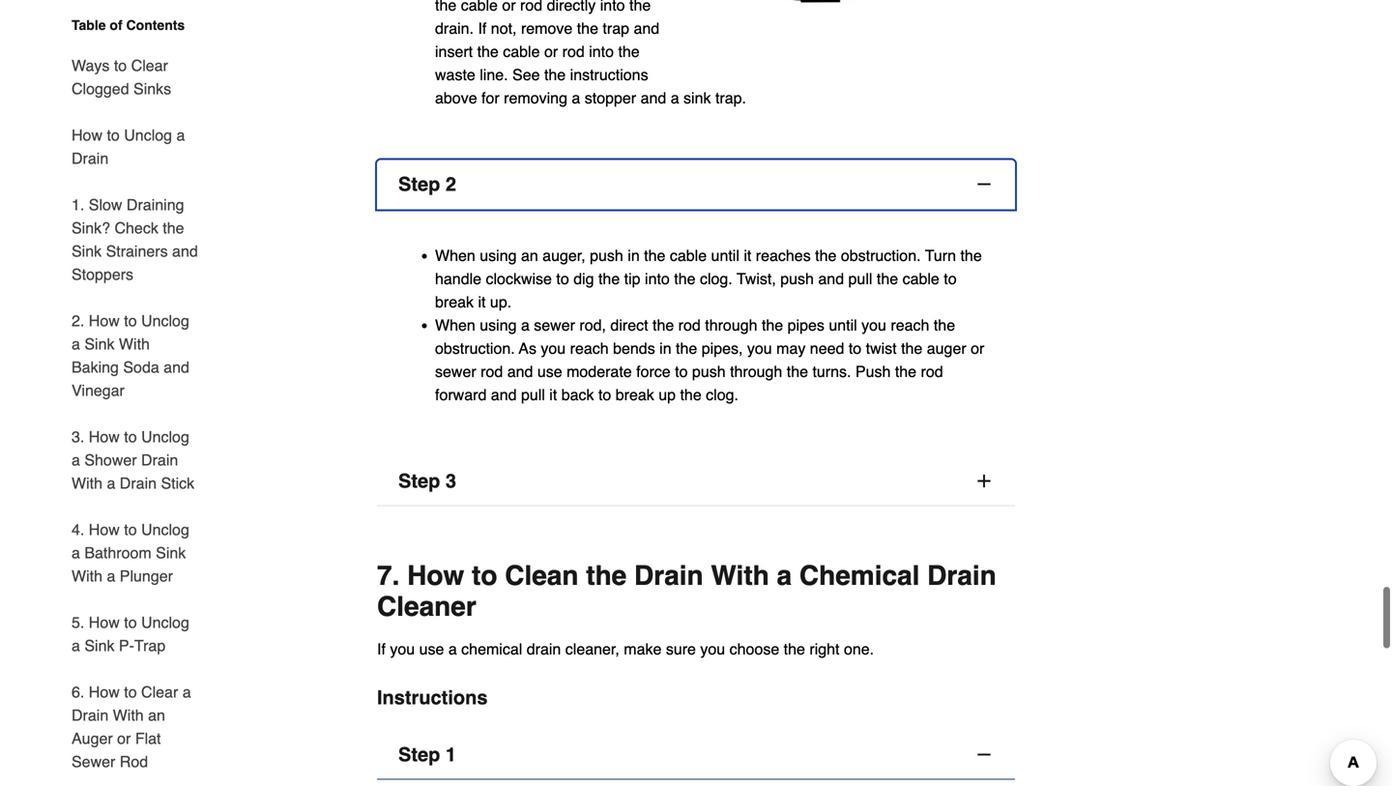 Task type: vqa. For each thing, say whether or not it's contained in the screenshot.
USE in the When using an auger, push in the cable until it reaches the obstruction. Turn the handle clockwise to dig the tip into the clog. Twist, push and pull the cable to break it up. When using a sewer rod, direct the rod through the pipes until you reach the obstruction. As you reach bends in the pipes, you may need to twist the auger or sewer rod and use moderate force to push through the turns. Push the rod forward and pull it back to break up the clog.
yes



Task type: locate. For each thing, give the bounding box(es) containing it.
to down the clogged
[[107, 126, 120, 144]]

how down the clogged
[[72, 126, 102, 144]]

how up shower at the left
[[89, 428, 120, 446]]

and right 'strainers' on the top
[[172, 242, 198, 260]]

1 vertical spatial clog.
[[706, 383, 739, 401]]

unclog down stick
[[141, 521, 189, 539]]

it up twist,
[[744, 244, 752, 261]]

use up back
[[537, 360, 562, 377]]

rod
[[120, 753, 148, 771]]

1 horizontal spatial in
[[660, 336, 672, 354]]

2 horizontal spatial rod
[[921, 360, 943, 377]]

clog. down pipes,
[[706, 383, 739, 401]]

through up pipes,
[[705, 313, 758, 331]]

unclog
[[124, 126, 172, 144], [141, 312, 189, 330], [141, 428, 189, 446], [141, 521, 189, 539], [141, 613, 189, 631]]

use inside when using an auger, push in the cable until it reaches the obstruction. turn the handle clockwise to dig the tip into the clog. twist, push and pull the cable to break it up. when using a sewer rod, direct the rod through the pipes until you reach the obstruction. as you reach bends in the pipes, you may need to twist the auger or sewer rod and use moderate force to push through the turns. push the rod forward and pull it back to break up the clog.
[[537, 360, 562, 377]]

an up flat
[[148, 706, 165, 724]]

0 vertical spatial until
[[711, 244, 740, 261]]

or inside when using an auger, push in the cable until it reaches the obstruction. turn the handle clockwise to dig the tip into the clog. twist, push and pull the cable to break it up. when using a sewer rod, direct the rod through the pipes until you reach the obstruction. as you reach bends in the pipes, you may need to twist the auger or sewer rod and use moderate force to push through the turns. push the rod forward and pull it back to break up the clog.
[[971, 336, 985, 354]]

2 vertical spatial push
[[692, 360, 726, 377]]

how to unclog a drain link
[[72, 112, 201, 182]]

until up twist,
[[711, 244, 740, 261]]

1 vertical spatial reach
[[570, 336, 609, 354]]

unclog inside 5. how to unclog a sink p-trap
[[141, 613, 189, 631]]

reach up twist
[[891, 313, 930, 331]]

a inside 2. how to unclog a sink with baking soda and vinegar
[[72, 335, 80, 353]]

how right 6. on the left of the page
[[89, 683, 120, 701]]

step for step 1
[[398, 740, 440, 763]]

auger
[[72, 729, 113, 747]]

1 horizontal spatial it
[[549, 383, 557, 401]]

0 vertical spatial cable
[[670, 244, 707, 261]]

the
[[163, 219, 184, 237], [644, 244, 666, 261], [815, 244, 837, 261], [961, 244, 982, 261], [598, 267, 620, 285], [674, 267, 696, 285], [877, 267, 898, 285], [653, 313, 674, 331], [762, 313, 783, 331], [934, 313, 955, 331], [676, 336, 697, 354], [901, 336, 923, 354], [787, 360, 808, 377], [895, 360, 917, 377], [680, 383, 702, 401], [586, 557, 627, 588], [784, 637, 805, 655]]

or right auger
[[971, 336, 985, 354]]

and
[[172, 242, 198, 260], [818, 267, 844, 285], [164, 358, 189, 376], [507, 360, 533, 377], [491, 383, 517, 401]]

pull up twist
[[848, 267, 872, 285]]

through down pipes,
[[730, 360, 782, 377]]

obstruction. left the 'turn'
[[841, 244, 921, 261]]

how inside 3. how to unclog a shower drain with a drain stick
[[89, 428, 120, 446]]

one.
[[844, 637, 874, 655]]

bathroom
[[84, 544, 152, 562]]

to left twist
[[849, 336, 862, 354]]

an
[[521, 244, 538, 261], [148, 706, 165, 724]]

1 vertical spatial it
[[478, 290, 486, 308]]

1 vertical spatial use
[[419, 637, 444, 655]]

pipes
[[788, 313, 825, 331]]

clear inside ways to clear clogged sinks
[[131, 57, 168, 74]]

rod
[[678, 313, 701, 331], [481, 360, 503, 377], [921, 360, 943, 377]]

and up pipes
[[818, 267, 844, 285]]

step
[[398, 170, 440, 192], [398, 467, 440, 489], [398, 740, 440, 763]]

0 vertical spatial use
[[537, 360, 562, 377]]

1 vertical spatial an
[[148, 706, 165, 724]]

sink up baking
[[84, 335, 115, 353]]

4.
[[72, 521, 84, 539]]

how inside 5. how to unclog a sink p-trap
[[89, 613, 120, 631]]

2.
[[72, 312, 84, 330]]

1 vertical spatial in
[[660, 336, 672, 354]]

0 vertical spatial push
[[590, 244, 623, 261]]

with down bathroom
[[72, 567, 102, 585]]

break
[[435, 290, 474, 308], [616, 383, 654, 401]]

to down the 'turn'
[[944, 267, 957, 285]]

an inside when using an auger, push in the cable until it reaches the obstruction. turn the handle clockwise to dig the tip into the clog. twist, push and pull the cable to break it up. when using a sewer rod, direct the rod through the pipes until you reach the obstruction. as you reach bends in the pipes, you may need to twist the auger or sewer rod and use moderate force to push through the turns. push the rod forward and pull it back to break up the clog.
[[521, 244, 538, 261]]

and right forward
[[491, 383, 517, 401]]

with inside 2. how to unclog a sink with baking soda and vinegar
[[119, 335, 150, 353]]

1 horizontal spatial use
[[537, 360, 562, 377]]

unclog inside 3. how to unclog a shower drain with a drain stick
[[141, 428, 189, 446]]

how inside 6. how to clear a drain with an auger or flat sewer rod
[[89, 683, 120, 701]]

step left 1
[[398, 740, 440, 763]]

2 vertical spatial step
[[398, 740, 440, 763]]

unclog up stick
[[141, 428, 189, 446]]

0 vertical spatial obstruction.
[[841, 244, 921, 261]]

in up force
[[660, 336, 672, 354]]

1 horizontal spatial obstruction.
[[841, 244, 921, 261]]

sink left p-
[[84, 637, 115, 655]]

to
[[114, 57, 127, 74], [107, 126, 120, 144], [556, 267, 569, 285], [944, 267, 957, 285], [124, 312, 137, 330], [849, 336, 862, 354], [675, 360, 688, 377], [598, 383, 611, 401], [124, 428, 137, 446], [124, 521, 137, 539], [472, 557, 497, 588], [124, 613, 137, 631], [124, 683, 137, 701]]

you up twist
[[862, 313, 887, 331]]

into
[[645, 267, 670, 285]]

2 horizontal spatial push
[[780, 267, 814, 285]]

2 horizontal spatial it
[[744, 244, 752, 261]]

drain
[[527, 637, 561, 655]]

sink up plunger
[[156, 544, 186, 562]]

stoppers
[[72, 265, 133, 283]]

table of contents
[[72, 17, 185, 33]]

in up tip on the top
[[628, 244, 640, 261]]

drain
[[72, 149, 109, 167], [141, 451, 178, 469], [120, 474, 157, 492], [634, 557, 703, 588], [927, 557, 997, 588], [72, 706, 109, 724]]

sink inside 2. how to unclog a sink with baking soda and vinegar
[[84, 335, 115, 353]]

0 vertical spatial pull
[[848, 267, 872, 285]]

1 vertical spatial obstruction.
[[435, 336, 515, 354]]

push
[[856, 360, 891, 377]]

cleaner,
[[565, 637, 620, 655]]

cable
[[670, 244, 707, 261], [903, 267, 940, 285]]

with up flat
[[113, 706, 144, 724]]

1 vertical spatial cable
[[903, 267, 940, 285]]

it left back
[[549, 383, 557, 401]]

2. how to unclog a sink with baking soda and vinegar link
[[72, 298, 201, 414]]

when down handle
[[435, 313, 475, 331]]

0 vertical spatial clear
[[131, 57, 168, 74]]

clog.
[[700, 267, 733, 285], [706, 383, 739, 401]]

how right 4.
[[89, 521, 120, 539]]

1 horizontal spatial or
[[971, 336, 985, 354]]

trap
[[134, 637, 166, 655]]

0 horizontal spatial use
[[419, 637, 444, 655]]

1 vertical spatial or
[[117, 729, 131, 747]]

how for 3. how to unclog a shower drain with a drain stick
[[89, 428, 120, 446]]

0 vertical spatial using
[[480, 244, 517, 261]]

sink down 'sink?'
[[72, 242, 102, 260]]

and inside the 1. slow draining sink? check the sink strainers and stoppers
[[172, 242, 198, 260]]

0 horizontal spatial until
[[711, 244, 740, 261]]

unclog inside 4. how to unclog a bathroom sink with a plunger
[[141, 521, 189, 539]]

unclog up soda
[[141, 312, 189, 330]]

the right direct
[[653, 313, 674, 331]]

2 minus image from the top
[[975, 742, 994, 761]]

0 horizontal spatial it
[[478, 290, 486, 308]]

0 horizontal spatial or
[[117, 729, 131, 747]]

the right clean
[[586, 557, 627, 588]]

to up up
[[675, 360, 688, 377]]

0 horizontal spatial rod
[[481, 360, 503, 377]]

an inside 6. how to clear a drain with an auger or flat sewer rod
[[148, 706, 165, 724]]

when
[[435, 244, 475, 261], [435, 313, 475, 331]]

shower
[[84, 451, 137, 469]]

as
[[519, 336, 537, 354]]

how inside 7. how to clean the drain with a chemical drain cleaner
[[407, 557, 464, 588]]

to down p-
[[124, 683, 137, 701]]

ways
[[72, 57, 110, 74]]

stick
[[161, 474, 194, 492]]

0 vertical spatial in
[[628, 244, 640, 261]]

1 horizontal spatial reach
[[891, 313, 930, 331]]

0 vertical spatial minus image
[[975, 171, 994, 191]]

bends
[[613, 336, 655, 354]]

step for step 2
[[398, 170, 440, 192]]

an up clockwise
[[521, 244, 538, 261]]

1 vertical spatial using
[[480, 313, 517, 331]]

using up clockwise
[[480, 244, 517, 261]]

tip
[[624, 267, 641, 285]]

may
[[776, 336, 806, 354]]

push
[[590, 244, 623, 261], [780, 267, 814, 285], [692, 360, 726, 377]]

how right 7.
[[407, 557, 464, 588]]

to left dig
[[556, 267, 569, 285]]

how
[[72, 126, 102, 144], [89, 312, 120, 330], [89, 428, 120, 446], [89, 521, 120, 539], [407, 557, 464, 588], [89, 613, 120, 631], [89, 683, 120, 701]]

step left 3
[[398, 467, 440, 489]]

p-
[[119, 637, 134, 655]]

a inside 6. how to clear a drain with an auger or flat sewer rod
[[182, 683, 191, 701]]

1 horizontal spatial push
[[692, 360, 726, 377]]

reaches
[[756, 244, 811, 261]]

or
[[971, 336, 985, 354], [117, 729, 131, 747]]

push up dig
[[590, 244, 623, 261]]

pull
[[848, 267, 872, 285], [521, 383, 545, 401]]

how to unclog a drain
[[72, 126, 185, 167]]

to inside 2. how to unclog a sink with baking soda and vinegar
[[124, 312, 137, 330]]

0 vertical spatial reach
[[891, 313, 930, 331]]

the down draining
[[163, 219, 184, 237]]

0 vertical spatial an
[[521, 244, 538, 261]]

clean
[[505, 557, 579, 588]]

0 horizontal spatial an
[[148, 706, 165, 724]]

1 vertical spatial push
[[780, 267, 814, 285]]

the right twist
[[901, 336, 923, 354]]

step 2 button
[[377, 157, 1015, 206]]

unclog inside 2. how to unclog a sink with baking soda and vinegar
[[141, 312, 189, 330]]

you
[[862, 313, 887, 331], [541, 336, 566, 354], [747, 336, 772, 354], [390, 637, 415, 655], [700, 637, 725, 655]]

when up handle
[[435, 244, 475, 261]]

1 vertical spatial clear
[[141, 683, 178, 701]]

the up 'into'
[[644, 244, 666, 261]]

make
[[624, 637, 662, 655]]

flat
[[135, 729, 161, 747]]

until
[[711, 244, 740, 261], [829, 313, 857, 331]]

unclog for 4. how to unclog a bathroom sink with a plunger
[[141, 521, 189, 539]]

or left flat
[[117, 729, 131, 747]]

clear up sinks
[[131, 57, 168, 74]]

0 horizontal spatial reach
[[570, 336, 609, 354]]

sink inside the 1. slow draining sink? check the sink strainers and stoppers
[[72, 242, 102, 260]]

to inside 5. how to unclog a sink p-trap
[[124, 613, 137, 631]]

1 minus image from the top
[[975, 171, 994, 191]]

step 3 button
[[377, 454, 1015, 503]]

to right 'ways'
[[114, 57, 127, 74]]

step inside "button"
[[398, 467, 440, 489]]

sink inside 5. how to unclog a sink p-trap
[[84, 637, 115, 655]]

step left 2
[[398, 170, 440, 192]]

or inside 6. how to clear a drain with an auger or flat sewer rod
[[117, 729, 131, 747]]

1 when from the top
[[435, 244, 475, 261]]

0 vertical spatial it
[[744, 244, 752, 261]]

it
[[744, 244, 752, 261], [478, 290, 486, 308], [549, 383, 557, 401]]

unclog inside how to unclog a drain
[[124, 126, 172, 144]]

with up soda
[[119, 335, 150, 353]]

you right as
[[541, 336, 566, 354]]

drain inside 6. how to clear a drain with an auger or flat sewer rod
[[72, 706, 109, 724]]

with up choose
[[711, 557, 769, 588]]

the inside the 1. slow draining sink? check the sink strainers and stoppers
[[163, 219, 184, 237]]

0 horizontal spatial break
[[435, 290, 474, 308]]

1 horizontal spatial cable
[[903, 267, 940, 285]]

using down up.
[[480, 313, 517, 331]]

1 vertical spatial minus image
[[975, 742, 994, 761]]

how inside 2. how to unclog a sink with baking soda and vinegar
[[89, 312, 120, 330]]

to up shower at the left
[[124, 428, 137, 446]]

step inside button
[[398, 170, 440, 192]]

minus image inside step 1 button
[[975, 742, 994, 761]]

how right 5.
[[89, 613, 120, 631]]

drain inside how to unclog a drain
[[72, 149, 109, 167]]

1 vertical spatial sewer
[[435, 360, 476, 377]]

with
[[119, 335, 150, 353], [72, 474, 102, 492], [711, 557, 769, 588], [72, 567, 102, 585], [113, 706, 144, 724]]

sewer up forward
[[435, 360, 476, 377]]

to up p-
[[124, 613, 137, 631]]

with inside 7. how to clean the drain with a chemical drain cleaner
[[711, 557, 769, 588]]

reach down the rod,
[[570, 336, 609, 354]]

2 when from the top
[[435, 313, 475, 331]]

minus image for step 1
[[975, 742, 994, 761]]

to left clean
[[472, 557, 497, 588]]

0 horizontal spatial push
[[590, 244, 623, 261]]

break down handle
[[435, 290, 474, 308]]

0 vertical spatial when
[[435, 244, 475, 261]]

how right 2.
[[89, 312, 120, 330]]

to up soda
[[124, 312, 137, 330]]

1 vertical spatial through
[[730, 360, 782, 377]]

how for 5. how to unclog a sink p-trap
[[89, 613, 120, 631]]

the right 'into'
[[674, 267, 696, 285]]

1 using from the top
[[480, 244, 517, 261]]

2 vertical spatial it
[[549, 383, 557, 401]]

how inside 4. how to unclog a bathroom sink with a plunger
[[89, 521, 120, 539]]

1 horizontal spatial an
[[521, 244, 538, 261]]

clear
[[131, 57, 168, 74], [141, 683, 178, 701]]

1 vertical spatial pull
[[521, 383, 545, 401]]

1 vertical spatial when
[[435, 313, 475, 331]]

the right reaches
[[815, 244, 837, 261]]

0 vertical spatial clog.
[[700, 267, 733, 285]]

break down force
[[616, 383, 654, 401]]

how inside how to unclog a drain
[[72, 126, 102, 144]]

0 vertical spatial or
[[971, 336, 985, 354]]

0 horizontal spatial obstruction.
[[435, 336, 515, 354]]

through
[[705, 313, 758, 331], [730, 360, 782, 377]]

step 3
[[398, 467, 456, 489]]

1 horizontal spatial until
[[829, 313, 857, 331]]

clear down trap
[[141, 683, 178, 701]]

0 horizontal spatial in
[[628, 244, 640, 261]]

minus image inside step 2 button
[[975, 171, 994, 191]]

cable down step 2 button
[[670, 244, 707, 261]]

until up "need"
[[829, 313, 857, 331]]

1 horizontal spatial break
[[616, 383, 654, 401]]

and right soda
[[164, 358, 189, 376]]

a inside when using an auger, push in the cable until it reaches the obstruction. turn the handle clockwise to dig the tip into the clog. twist, push and pull the cable to break it up. when using a sewer rod, direct the rod through the pipes until you reach the obstruction. as you reach bends in the pipes, you may need to twist the auger or sewer rod and use moderate force to push through the turns. push the rod forward and pull it back to break up the clog.
[[521, 313, 530, 331]]

step inside button
[[398, 740, 440, 763]]

with down shower at the left
[[72, 474, 102, 492]]

to inside 7. how to clean the drain with a chemical drain cleaner
[[472, 557, 497, 588]]

and down as
[[507, 360, 533, 377]]

with for 2. how to unclog a sink with baking soda and vinegar
[[119, 335, 150, 353]]

3 step from the top
[[398, 740, 440, 763]]

unclog down sinks
[[124, 126, 172, 144]]

to inside 6. how to clear a drain with an auger or flat sewer rod
[[124, 683, 137, 701]]

push down reaches
[[780, 267, 814, 285]]

2 using from the top
[[480, 313, 517, 331]]

choose
[[730, 637, 779, 655]]

1 step from the top
[[398, 170, 440, 192]]

0 vertical spatial sewer
[[534, 313, 575, 331]]

if
[[377, 637, 386, 655]]

plus image
[[975, 468, 994, 488]]

with inside 6. how to clear a drain with an auger or flat sewer rod
[[113, 706, 144, 724]]

with inside 3. how to unclog a shower drain with a drain stick
[[72, 474, 102, 492]]

cable down the 'turn'
[[903, 267, 940, 285]]

1 vertical spatial step
[[398, 467, 440, 489]]

sink
[[72, 242, 102, 260], [84, 335, 115, 353], [156, 544, 186, 562], [84, 637, 115, 655]]

0 vertical spatial step
[[398, 170, 440, 192]]

sewer up as
[[534, 313, 575, 331]]

it left up.
[[478, 290, 486, 308]]

unclog up trap
[[141, 613, 189, 631]]

plunger
[[120, 567, 173, 585]]

2 step from the top
[[398, 467, 440, 489]]

0 horizontal spatial pull
[[521, 383, 545, 401]]

use down cleaner
[[419, 637, 444, 655]]

minus image
[[975, 171, 994, 191], [975, 742, 994, 761]]

how for 7. how to clean the drain with a chemical drain cleaner
[[407, 557, 464, 588]]

clog. left twist,
[[700, 267, 733, 285]]

1 vertical spatial break
[[616, 383, 654, 401]]

twist
[[866, 336, 897, 354]]

obstruction. up forward
[[435, 336, 515, 354]]

push down pipes,
[[692, 360, 726, 377]]

2. how to unclog a sink with baking soda and vinegar
[[72, 312, 189, 399]]

use
[[537, 360, 562, 377], [419, 637, 444, 655]]

need
[[810, 336, 844, 354]]

pull left back
[[521, 383, 545, 401]]



Task type: describe. For each thing, give the bounding box(es) containing it.
of
[[110, 17, 122, 33]]

the left tip on the top
[[598, 267, 620, 285]]

sink?
[[72, 219, 110, 237]]

right
[[810, 637, 840, 655]]

moderate
[[567, 360, 632, 377]]

sinks
[[133, 80, 171, 98]]

forward
[[435, 383, 487, 401]]

3. how to unclog a shower drain with a drain stick link
[[72, 414, 201, 507]]

unclog for 2. how to unclog a sink with baking soda and vinegar
[[141, 312, 189, 330]]

step for step 3
[[398, 467, 440, 489]]

the inside 7. how to clean the drain with a chemical drain cleaner
[[586, 557, 627, 588]]

you left may
[[747, 336, 772, 354]]

4. how to unclog a bathroom sink with a plunger
[[72, 521, 189, 585]]

the down may
[[787, 360, 808, 377]]

to inside how to unclog a drain
[[107, 126, 120, 144]]

3
[[446, 467, 456, 489]]

ways to clear clogged sinks link
[[72, 43, 201, 112]]

back
[[561, 383, 594, 401]]

up
[[659, 383, 676, 401]]

to inside 3. how to unclog a shower drain with a drain stick
[[124, 428, 137, 446]]

turn
[[925, 244, 956, 261]]

0 vertical spatial break
[[435, 290, 474, 308]]

minus image for step 2
[[975, 171, 994, 191]]

5.
[[72, 613, 84, 631]]

check
[[115, 219, 158, 237]]

with for 7. how to clean the drain with a chemical drain cleaner
[[711, 557, 769, 588]]

handle
[[435, 267, 482, 285]]

you right sure
[[700, 637, 725, 655]]

1.
[[72, 196, 84, 214]]

contents
[[126, 17, 185, 33]]

unclog for 5. how to unclog a sink p-trap
[[141, 613, 189, 631]]

direct
[[610, 313, 648, 331]]

clockwise
[[486, 267, 552, 285]]

4. how to unclog a bathroom sink with a plunger link
[[72, 507, 201, 599]]

soda
[[123, 358, 159, 376]]

to down moderate at the top of page
[[598, 383, 611, 401]]

to inside 4. how to unclog a bathroom sink with a plunger
[[124, 521, 137, 539]]

dig
[[574, 267, 594, 285]]

1. slow draining sink? check the sink strainers and stoppers
[[72, 196, 198, 283]]

7.
[[377, 557, 400, 588]]

to inside ways to clear clogged sinks
[[114, 57, 127, 74]]

0 vertical spatial through
[[705, 313, 758, 331]]

unclog for 3. how to unclog a shower drain with a drain stick
[[141, 428, 189, 446]]

7. how to clean the drain with a chemical drain cleaner
[[377, 557, 997, 619]]

chemical
[[799, 557, 920, 588]]

1 horizontal spatial sewer
[[534, 313, 575, 331]]

the up may
[[762, 313, 783, 331]]

5. how to unclog a sink p-trap
[[72, 613, 189, 655]]

the right the 'turn'
[[961, 244, 982, 261]]

1 horizontal spatial pull
[[848, 267, 872, 285]]

cleaner
[[377, 588, 476, 619]]

step 2
[[398, 170, 456, 192]]

with for 6. how to clear a drain with an auger or flat sewer rod
[[113, 706, 144, 724]]

how for 6. how to clear a drain with an auger or flat sewer rod
[[89, 683, 120, 701]]

auger,
[[543, 244, 586, 261]]

pipes,
[[702, 336, 743, 354]]

0 horizontal spatial cable
[[670, 244, 707, 261]]

the up twist
[[877, 267, 898, 285]]

and inside 2. how to unclog a sink with baking soda and vinegar
[[164, 358, 189, 376]]

a inside 5. how to unclog a sink p-trap
[[72, 637, 80, 655]]

rod,
[[580, 313, 606, 331]]

draining
[[127, 196, 184, 214]]

5. how to unclog a sink p-trap link
[[72, 599, 201, 669]]

slow
[[89, 196, 122, 214]]

the left right
[[784, 637, 805, 655]]

a inside how to unclog a drain
[[176, 126, 185, 144]]

baking
[[72, 358, 119, 376]]

table
[[72, 17, 106, 33]]

the right up
[[680, 383, 702, 401]]

table of contents element
[[56, 15, 201, 786]]

6. how to clear a drain with an auger or flat sewer rod
[[72, 683, 191, 771]]

the right push
[[895, 360, 917, 377]]

the left pipes,
[[676, 336, 697, 354]]

how for 2. how to unclog a sink with baking soda and vinegar
[[89, 312, 120, 330]]

1
[[446, 740, 456, 763]]

1. slow draining sink? check the sink strainers and stoppers link
[[72, 182, 201, 298]]

sewer
[[72, 753, 115, 771]]

sure
[[666, 637, 696, 655]]

1 horizontal spatial rod
[[678, 313, 701, 331]]

2
[[446, 170, 456, 192]]

clear inside 6. how to clear a drain with an auger or flat sewer rod
[[141, 683, 178, 701]]

sink inside 4. how to unclog a bathroom sink with a plunger
[[156, 544, 186, 562]]

0 horizontal spatial sewer
[[435, 360, 476, 377]]

you right if in the left of the page
[[390, 637, 415, 655]]

turns.
[[813, 360, 851, 377]]

6. how to clear a drain with an auger or flat sewer rod link
[[72, 669, 201, 785]]

auger
[[927, 336, 967, 354]]

up.
[[490, 290, 512, 308]]

vinegar
[[72, 381, 125, 399]]

clogged
[[72, 80, 129, 98]]

instructions
[[377, 683, 488, 706]]

a inside 7. how to clean the drain with a chemical drain cleaner
[[777, 557, 792, 588]]

drain auger. image
[[696, 0, 996, 66]]

with inside 4. how to unclog a bathroom sink with a plunger
[[72, 567, 102, 585]]

when using an auger, push in the cable until it reaches the obstruction. turn the handle clockwise to dig the tip into the clog. twist, push and pull the cable to break it up. when using a sewer rod, direct the rod through the pipes until you reach the obstruction. as you reach bends in the pipes, you may need to twist the auger or sewer rod and use moderate force to push through the turns. push the rod forward and pull it back to break up the clog.
[[435, 244, 985, 401]]

chemical
[[461, 637, 522, 655]]

strainers
[[106, 242, 168, 260]]

the up auger
[[934, 313, 955, 331]]

if you use a chemical drain cleaner, make sure you choose the right one.
[[377, 637, 874, 655]]

ways to clear clogged sinks
[[72, 57, 171, 98]]

twist,
[[737, 267, 776, 285]]

1 vertical spatial until
[[829, 313, 857, 331]]

3. how to unclog a shower drain with a drain stick
[[72, 428, 194, 492]]

step 1
[[398, 740, 456, 763]]

6.
[[72, 683, 84, 701]]

3.
[[72, 428, 84, 446]]

force
[[636, 360, 671, 377]]

how for 4. how to unclog a bathroom sink with a plunger
[[89, 521, 120, 539]]

step 1 button
[[377, 727, 1015, 777]]



